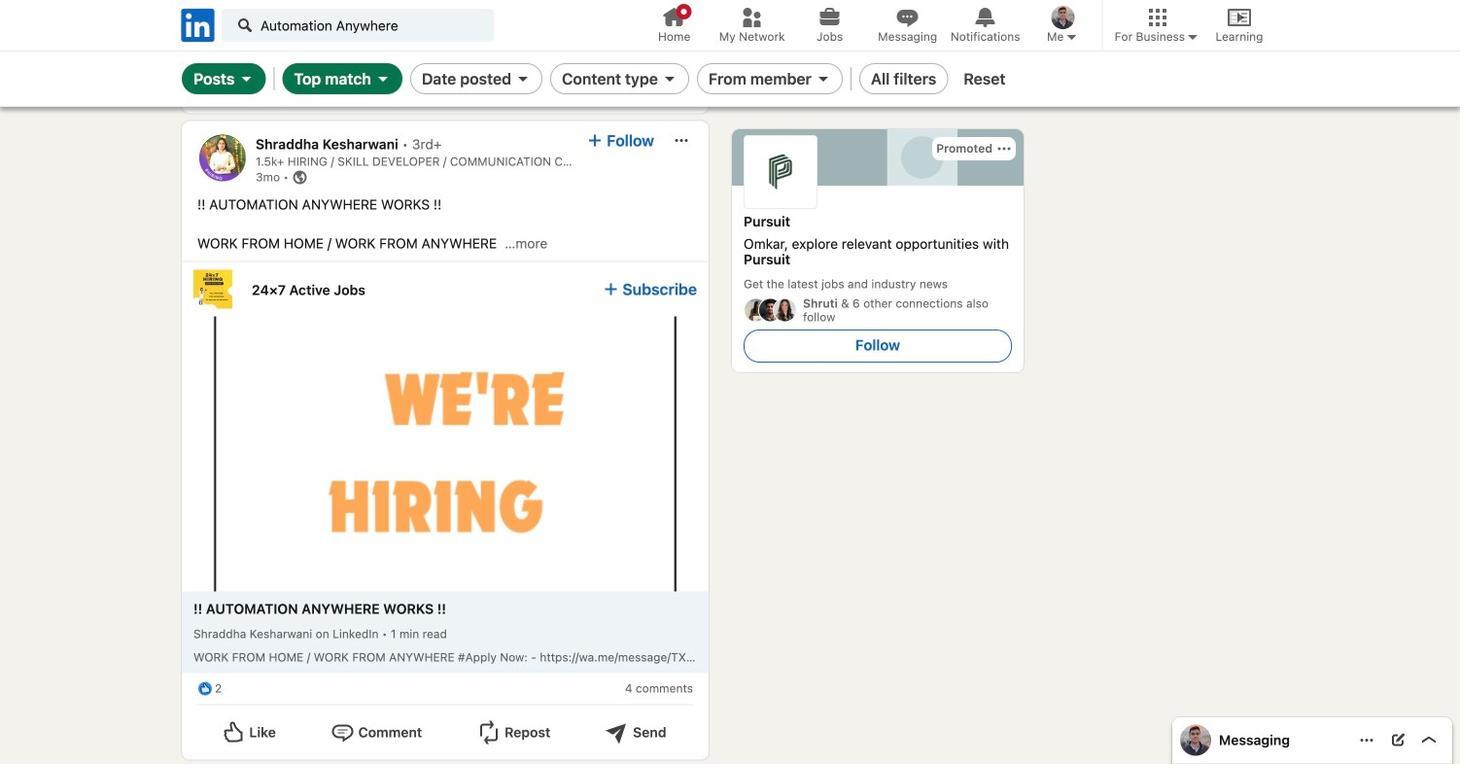 Task type: vqa. For each thing, say whether or not it's contained in the screenshot.
For Business Icon
yes



Task type: locate. For each thing, give the bounding box(es) containing it.
filter by: posts image
[[239, 71, 254, 87]]

like image
[[197, 34, 213, 50], [197, 681, 213, 697]]

linkedin image
[[178, 5, 218, 45]]

open article: !! automation anywhere works !! by shraddha kesharwani • 1 min read image
[[182, 316, 709, 592]]

1 list from the top
[[182, 0, 709, 113]]

content type filter. clicking this button displays all content type filter options. image
[[662, 71, 677, 87]]

0 vertical spatial like image
[[197, 34, 213, 50]]

2 list from the top
[[182, 121, 1012, 764]]

list
[[182, 0, 709, 113], [182, 121, 1012, 764]]

1 like image from the top
[[197, 34, 213, 50]]

for business image
[[1185, 29, 1201, 45]]

omkar savant image
[[1180, 725, 1211, 756]]

from member filter. clicking this button displays all from member filter options. image
[[815, 71, 831, 87]]

omkar savant image
[[1051, 6, 1075, 29]]

2 like image from the top
[[197, 681, 213, 697]]

1 vertical spatial list
[[182, 121, 1012, 764]]

0 vertical spatial list
[[182, 0, 709, 113]]

linkedin image
[[178, 5, 218, 45]]

1 vertical spatial like image
[[197, 681, 213, 697]]

shraddha kesharwani, graphic. image
[[199, 134, 246, 181]]



Task type: describe. For each thing, give the bounding box(es) containing it.
open control menu for post by shraddha kesharwani image
[[674, 132, 689, 148]]

sort by filter. top match filter is currently applied. clicking this button displays all sort by filter options. image
[[375, 71, 391, 87]]

small image
[[1064, 29, 1079, 45]]

date posted filter. clicking this button displays all date posted filter options. image
[[515, 71, 531, 87]]

Search text field
[[222, 9, 494, 42]]

24×7 active jobs, graphic. image
[[193, 270, 232, 308]]

open messenger dropdown menu image
[[1359, 732, 1375, 748]]



